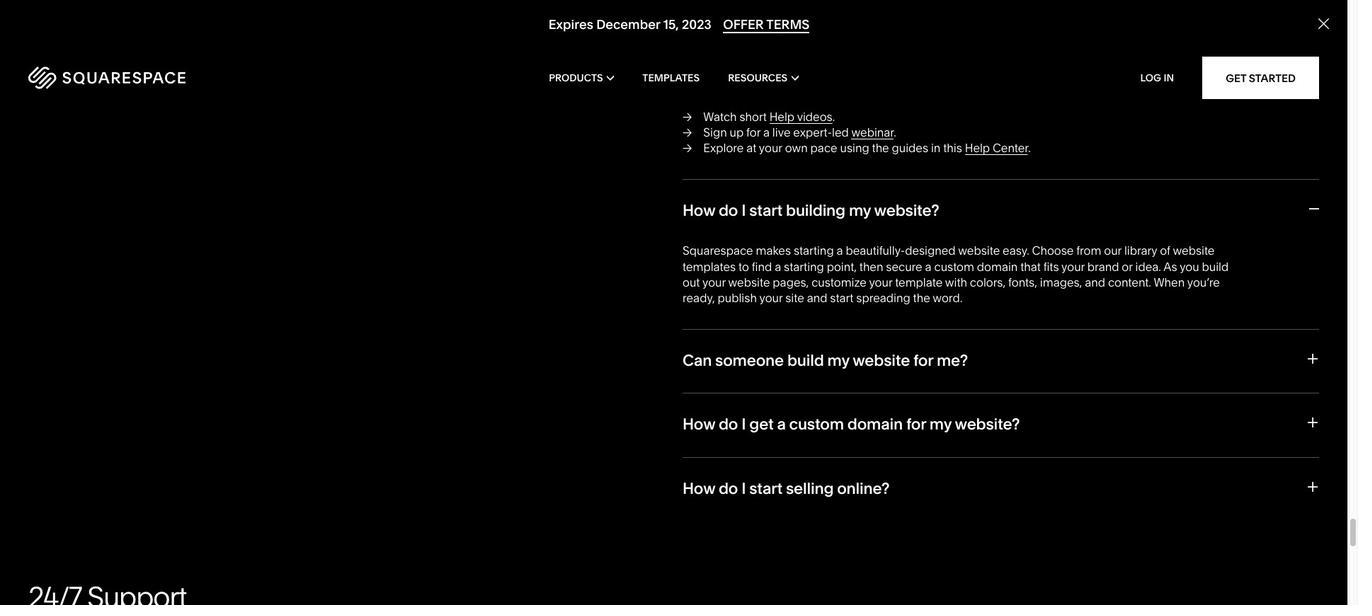 Task type: vqa. For each thing, say whether or not it's contained in the screenshot.


Task type: describe. For each thing, give the bounding box(es) containing it.
trial,
[[1104, 61, 1126, 75]]

resources:
[[715, 77, 771, 91]]

1 horizontal spatial can
[[1141, 12, 1160, 26]]

2 vertical spatial .
[[1028, 141, 1031, 155]]

sure
[[958, 12, 981, 26]]

make
[[915, 61, 945, 75]]

content.
[[1108, 275, 1151, 290]]

website up as
[[1173, 244, 1215, 258]]

for a visual preview before signing up, or to make the most of your free website trial, we recommend these resources:
[[683, 61, 1213, 91]]

0 vertical spatial my
[[849, 201, 871, 220]]

15,
[[663, 16, 679, 33]]

building inside dropdown button
[[786, 201, 846, 220]]

resources button
[[728, 50, 799, 106]]

point,
[[827, 260, 857, 274]]

templates
[[683, 260, 736, 274]]

signing
[[827, 61, 866, 75]]

at
[[747, 141, 757, 155]]

offer
[[703, 0, 727, 10]]

visual
[[712, 61, 742, 75]]

so
[[822, 0, 835, 10]]

0 horizontal spatial website?
[[874, 201, 939, 220]]

explore
[[703, 141, 744, 155]]

you right the so
[[837, 0, 857, 10]]

webinar link
[[852, 125, 894, 140]]

to inside squarespace makes starting a beautifully-designed website easy. choose from our library of website templates to find a starting point, then secure a custom domain that fits your brand or idea. as you build out your website pages, customize your template with colors, fonts, images, and content. when you're ready, publish your site and start spreading the word.
[[739, 260, 749, 274]]

domain inside dropdown button
[[848, 415, 903, 434]]

squarespace logo image
[[28, 67, 186, 89]]

templates
[[643, 72, 700, 84]]

someone
[[715, 351, 784, 370]]

pages,
[[773, 275, 809, 290]]

i for a
[[742, 415, 746, 434]]

for
[[683, 61, 700, 75]]

word.
[[933, 291, 963, 306]]

can
[[683, 351, 712, 370]]

sign
[[703, 125, 727, 140]]

14-
[[762, 0, 778, 10]]

again
[[709, 28, 738, 42]]

a inside dropdown button
[[777, 415, 786, 434]]

get
[[749, 415, 774, 434]]

your up spreading
[[869, 275, 893, 290]]

to inside for a visual preview before signing up, or to make the most of your free website trial, we recommend these resources:
[[902, 61, 912, 75]]

a down the designed
[[925, 260, 932, 274]]

do for how do i start selling online?
[[719, 479, 738, 498]]

can someone build my website for me? button
[[683, 329, 1319, 393]]

help center link
[[965, 141, 1028, 155]]

0 vertical spatial you're
[[1203, 0, 1236, 10]]

1 horizontal spatial help
[[965, 141, 990, 155]]

your up images,
[[1062, 260, 1085, 274]]

can someone build my website for me?
[[683, 351, 968, 370]]

to down offer
[[715, 12, 726, 26]]

how for how do i start building my website?
[[683, 201, 715, 220]]

free inside we offer a free 14-day trial so you can explore our platform, begin building a website, and decide if you're ready to subscribe to squarespace. if you're still not sure or if you need more time, you can extend it or start again later.
[[739, 0, 760, 10]]

website up publish
[[728, 275, 770, 290]]

about
[[833, 28, 864, 42]]

how do i start selling online? button
[[683, 457, 1319, 521]]

for for a
[[747, 125, 761, 140]]

how do i get a custom domain for my website? button
[[683, 393, 1319, 457]]

our inside we offer a free 14-day trial so you can explore our platform, begin building a website, and decide if you're ready to subscribe to squarespace. if you're still not sure or if you need more time, you can extend it or start again later.
[[925, 0, 942, 10]]

1 vertical spatial starting
[[784, 260, 824, 274]]

this
[[943, 141, 962, 155]]

ready
[[683, 12, 713, 26]]

december
[[596, 16, 660, 33]]

from
[[1077, 244, 1102, 258]]

trial
[[800, 0, 819, 10]]

learn more about trials
[[769, 28, 892, 42]]

most
[[967, 61, 994, 75]]

terms
[[766, 16, 810, 33]]

log             in
[[1141, 72, 1174, 84]]

we
[[683, 0, 700, 10]]

live
[[773, 125, 791, 140]]

your left the site
[[760, 291, 783, 306]]

how do i get a custom domain for my website?
[[683, 415, 1020, 434]]

we offer a free 14-day trial so you can explore our platform, begin building a website, and decide if you're ready to subscribe to squarespace. if you're still not sure or if you need more time, you can extend it or start again later.
[[683, 0, 1236, 42]]

1 horizontal spatial if
[[1195, 0, 1201, 10]]

your inside for a visual preview before signing up, or to make the most of your free website trial, we recommend these resources:
[[1010, 61, 1033, 75]]

1 vertical spatial website?
[[955, 415, 1020, 434]]

1 vertical spatial if
[[997, 12, 1004, 26]]

a inside watch short help videos . sign up for a live expert-led webinar . explore at your own pace using the guides in this help center .
[[763, 125, 770, 140]]

custom inside squarespace makes starting a beautifully-designed website easy. choose from our library of website templates to find a starting point, then secure a custom domain that fits your brand or idea. as you build out your website pages, customize your template with colors, fonts, images, and content. when you're ready, publish your site and start spreading the word.
[[934, 260, 974, 274]]

1 vertical spatial you're
[[882, 12, 915, 26]]

for for my
[[906, 415, 926, 434]]

begin
[[995, 0, 1026, 10]]

watch short help videos . sign up for a live expert-led webinar . explore at your own pace using the guides in this help center .
[[703, 110, 1031, 155]]

the inside watch short help videos . sign up for a live expert-led webinar . explore at your own pace using the guides in this help center .
[[872, 141, 889, 155]]

how do i start selling online?
[[683, 479, 890, 498]]

expires
[[549, 16, 593, 33]]

started
[[1249, 71, 1296, 85]]

custom inside dropdown button
[[789, 415, 844, 434]]

center
[[993, 141, 1028, 155]]

build inside dropdown button
[[787, 351, 824, 370]]

before
[[789, 61, 824, 75]]

when
[[1154, 275, 1185, 290]]

you right time,
[[1119, 12, 1138, 26]]

online?
[[837, 479, 890, 498]]

or inside for a visual preview before signing up, or to make the most of your free website trial, we recommend these resources:
[[888, 61, 899, 75]]

extend
[[1163, 12, 1200, 26]]

expert-
[[793, 125, 832, 140]]

0 horizontal spatial can
[[860, 0, 879, 10]]

webinar
[[852, 125, 894, 140]]

start inside squarespace makes starting a beautifully-designed website easy. choose from our library of website templates to find a starting point, then secure a custom domain that fits your brand or idea. as you build out your website pages, customize your template with colors, fonts, images, and content. when you're ready, publish your site and start spreading the word.
[[830, 291, 854, 306]]

of for website
[[1160, 244, 1171, 258]]

and inside we offer a free 14-day trial so you can explore our platform, begin building a website, and decide if you're ready to subscribe to squarespace. if you're still not sure or if you need more time, you can extend it or start again later.
[[1131, 0, 1152, 10]]

me?
[[937, 351, 968, 370]]

how for how do i get a custom domain for my website?
[[683, 415, 715, 434]]

free inside for a visual preview before signing up, or to make the most of your free website trial, we recommend these resources:
[[1036, 61, 1056, 75]]

platform,
[[945, 0, 993, 10]]

fits
[[1044, 260, 1059, 274]]

preview
[[745, 61, 787, 75]]

that
[[1021, 260, 1041, 274]]

templates link
[[643, 50, 700, 106]]

find
[[752, 260, 772, 274]]

own
[[785, 141, 808, 155]]

recommend
[[1147, 61, 1213, 75]]



Task type: locate. For each thing, give the bounding box(es) containing it.
more inside we offer a free 14-day trial so you can explore our platform, begin building a website, and decide if you're ready to subscribe to squarespace. if you're still not sure or if you need more time, you can extend it or start again later.
[[1059, 12, 1087, 26]]

you
[[837, 0, 857, 10], [1006, 12, 1026, 26], [1119, 12, 1138, 26], [1180, 260, 1199, 274]]

a right offer
[[730, 0, 736, 10]]

do for how do i start building my website?
[[719, 201, 738, 220]]

makes
[[756, 244, 791, 258]]

0 horizontal spatial more
[[802, 28, 830, 42]]

these
[[683, 77, 712, 91]]

my up beautifully-
[[849, 201, 871, 220]]

spreading
[[856, 291, 911, 306]]

i for selling
[[742, 479, 746, 498]]

1 i from the top
[[742, 201, 746, 220]]

start down 'customize'
[[830, 291, 854, 306]]

offer terms link
[[723, 16, 810, 33]]

build
[[1202, 260, 1229, 274], [787, 351, 824, 370]]

you're up it
[[1203, 0, 1236, 10]]

0 vertical spatial how
[[683, 201, 715, 220]]

for
[[747, 125, 761, 140], [914, 351, 933, 370], [906, 415, 926, 434]]

0 vertical spatial can
[[860, 0, 879, 10]]

log             in link
[[1141, 72, 1174, 84]]

i for building
[[742, 201, 746, 220]]

your right at
[[759, 141, 782, 155]]

selling
[[786, 479, 834, 498]]

3 i from the top
[[742, 479, 746, 498]]

2 horizontal spatial .
[[1028, 141, 1031, 155]]

2 vertical spatial the
[[913, 291, 930, 306]]

website up 'colors,'
[[958, 244, 1000, 258]]

publish
[[718, 291, 757, 306]]

website,
[[1084, 0, 1129, 10]]

0 horizontal spatial build
[[787, 351, 824, 370]]

. up how do i start building my website? dropdown button
[[1028, 141, 1031, 155]]

our up still
[[925, 0, 942, 10]]

building up need
[[1029, 0, 1072, 10]]

time,
[[1090, 12, 1116, 26]]

help right this
[[965, 141, 990, 155]]

0 vertical spatial and
[[1131, 0, 1152, 10]]

domain inside squarespace makes starting a beautifully-designed website easy. choose from our library of website templates to find a starting point, then secure a custom domain that fits your brand or idea. as you build out your website pages, customize your template with colors, fonts, images, and content. when you're ready, publish your site and start spreading the word.
[[977, 260, 1018, 274]]

0 vertical spatial domain
[[977, 260, 1018, 274]]

i left selling
[[742, 479, 746, 498]]

more down squarespace.
[[802, 28, 830, 42]]

0 vertical spatial help
[[770, 110, 795, 124]]

0 vertical spatial of
[[997, 61, 1007, 75]]

custom up with
[[934, 260, 974, 274]]

a left website,
[[1075, 0, 1082, 10]]

1 vertical spatial the
[[872, 141, 889, 155]]

0 vertical spatial starting
[[794, 244, 834, 258]]

0 horizontal spatial and
[[807, 291, 827, 306]]

you right as
[[1180, 260, 1199, 274]]

0 horizontal spatial custom
[[789, 415, 844, 434]]

. up led
[[833, 110, 835, 124]]

1 vertical spatial free
[[1036, 61, 1056, 75]]

website? up the designed
[[874, 201, 939, 220]]

1 vertical spatial do
[[719, 415, 738, 434]]

1 horizontal spatial our
[[1104, 244, 1122, 258]]

0 horizontal spatial our
[[925, 0, 942, 10]]

you down begin
[[1006, 12, 1026, 26]]

how inside dropdown button
[[683, 479, 715, 498]]

site
[[786, 291, 804, 306]]

1 how from the top
[[683, 201, 715, 220]]

our
[[925, 0, 942, 10], [1104, 244, 1122, 258]]

website inside dropdown button
[[853, 351, 910, 370]]

building inside we offer a free 14-day trial so you can explore our platform, begin building a website, and decide if you're ready to subscribe to squarespace. if you're still not sure or if you need more time, you can extend it or start again later.
[[1029, 0, 1072, 10]]

my
[[849, 201, 871, 220], [828, 351, 850, 370], [930, 415, 952, 434]]

log
[[1141, 72, 1162, 84]]

more left time,
[[1059, 12, 1087, 26]]

a right for
[[703, 61, 709, 75]]

1 vertical spatial i
[[742, 415, 746, 434]]

or right sure
[[984, 12, 995, 26]]

0 horizontal spatial domain
[[848, 415, 903, 434]]

or right it
[[1212, 12, 1223, 26]]

my up how do i get a custom domain for my website? at the bottom right
[[828, 351, 850, 370]]

our up brand
[[1104, 244, 1122, 258]]

do for how do i get a custom domain for my website?
[[719, 415, 738, 434]]

0 vertical spatial i
[[742, 201, 746, 220]]

brand
[[1088, 260, 1119, 274]]

1 horizontal spatial building
[[1029, 0, 1072, 10]]

customize
[[812, 275, 867, 290]]

do
[[719, 201, 738, 220], [719, 415, 738, 434], [719, 479, 738, 498]]

need
[[1028, 12, 1056, 26]]

a right get
[[777, 415, 786, 434]]

images,
[[1040, 275, 1082, 290]]

1 vertical spatial of
[[1160, 244, 1171, 258]]

building up makes
[[786, 201, 846, 220]]

2 vertical spatial for
[[906, 415, 926, 434]]

0 vertical spatial do
[[719, 201, 738, 220]]

the left most
[[947, 61, 964, 75]]

secure
[[886, 260, 923, 274]]

resources
[[728, 72, 788, 84]]

2 vertical spatial my
[[930, 415, 952, 434]]

0 vertical spatial the
[[947, 61, 964, 75]]

2 horizontal spatial and
[[1131, 0, 1152, 10]]

or right up,
[[888, 61, 899, 75]]

i up "squarespace"
[[742, 201, 746, 220]]

learn more about trials link
[[769, 28, 892, 42]]

expires december 15, 2023
[[549, 16, 712, 33]]

of up as
[[1160, 244, 1171, 258]]

0 horizontal spatial the
[[872, 141, 889, 155]]

website
[[1059, 61, 1101, 75], [958, 244, 1000, 258], [1173, 244, 1215, 258], [728, 275, 770, 290], [853, 351, 910, 370]]

idea.
[[1136, 260, 1161, 274]]

start left selling
[[749, 479, 783, 498]]

starting up pages,
[[784, 260, 824, 274]]

beautifully-
[[846, 244, 905, 258]]

start up makes
[[749, 201, 783, 220]]

2023
[[682, 16, 712, 33]]

2 i from the top
[[742, 415, 746, 434]]

if
[[873, 12, 880, 26]]

0 horizontal spatial you're
[[882, 12, 915, 26]]

can up if
[[860, 0, 879, 10]]

start inside how do i start building my website? dropdown button
[[749, 201, 783, 220]]

short
[[740, 110, 767, 124]]

0 horizontal spatial .
[[833, 110, 835, 124]]

my down me?
[[930, 415, 952, 434]]

later.
[[741, 28, 767, 42]]

1 horizontal spatial the
[[913, 291, 930, 306]]

1 vertical spatial help
[[965, 141, 990, 155]]

how do i start building my website? button
[[683, 179, 1319, 243]]

custom right get
[[789, 415, 844, 434]]

get started link
[[1203, 57, 1319, 99]]

ready,
[[683, 291, 715, 306]]

do inside dropdown button
[[719, 479, 738, 498]]

0 vertical spatial more
[[1059, 12, 1087, 26]]

you inside squarespace makes starting a beautifully-designed website easy. choose from our library of website templates to find a starting point, then secure a custom domain that fits your brand or idea. as you build out your website pages, customize your template with colors, fonts, images, and content. when you're ready, publish your site and start spreading the word.
[[1180, 260, 1199, 274]]

our inside squarespace makes starting a beautifully-designed website easy. choose from our library of website templates to find a starting point, then secure a custom domain that fits your brand or idea. as you build out your website pages, customize your template with colors, fonts, images, and content. when you're ready, publish your site and start spreading the word.
[[1104, 244, 1122, 258]]

. up the guides
[[894, 125, 896, 140]]

1 horizontal spatial website?
[[955, 415, 1020, 434]]

2 vertical spatial i
[[742, 479, 746, 498]]

using
[[840, 141, 869, 155]]

your down templates
[[702, 275, 726, 290]]

it
[[1203, 12, 1209, 26]]

website?
[[874, 201, 939, 220], [955, 415, 1020, 434]]

1 vertical spatial for
[[914, 351, 933, 370]]

subscribe
[[729, 12, 782, 26]]

2 vertical spatial how
[[683, 479, 715, 498]]

1 vertical spatial custom
[[789, 415, 844, 434]]

0 horizontal spatial help
[[770, 110, 795, 124]]

colors,
[[970, 275, 1006, 290]]

if up extend
[[1195, 0, 1201, 10]]

0 horizontal spatial building
[[786, 201, 846, 220]]

the inside for a visual preview before signing up, or to make the most of your free website trial, we recommend these resources:
[[947, 61, 964, 75]]

a right find
[[775, 260, 781, 274]]

0 horizontal spatial of
[[997, 61, 1007, 75]]

and left the decide
[[1131, 0, 1152, 10]]

1 vertical spatial build
[[787, 351, 824, 370]]

start
[[683, 28, 706, 42], [749, 201, 783, 220], [830, 291, 854, 306], [749, 479, 783, 498]]

domain up online?
[[848, 415, 903, 434]]

1 vertical spatial my
[[828, 351, 850, 370]]

help videos link
[[770, 110, 833, 124]]

1 vertical spatial more
[[802, 28, 830, 42]]

1 horizontal spatial build
[[1202, 260, 1229, 274]]

free up subscribe
[[739, 0, 760, 10]]

free
[[739, 0, 760, 10], [1036, 61, 1056, 75]]

starting up point,
[[794, 244, 834, 258]]

0 vertical spatial custom
[[934, 260, 974, 274]]

template
[[895, 275, 943, 290]]

trials
[[867, 28, 892, 42]]

library
[[1125, 244, 1157, 258]]

domain up 'colors,'
[[977, 260, 1018, 274]]

if down begin
[[997, 12, 1004, 26]]

help up the live
[[770, 110, 795, 124]]

can down the decide
[[1141, 12, 1160, 26]]

1 do from the top
[[719, 201, 738, 220]]

start down ready
[[683, 28, 706, 42]]

pace
[[811, 141, 838, 155]]

your right most
[[1010, 61, 1033, 75]]

0 horizontal spatial if
[[997, 12, 1004, 26]]

to
[[715, 12, 726, 26], [784, 12, 795, 26], [902, 61, 912, 75], [739, 260, 749, 274]]

website? down can someone build my website for me? dropdown button
[[955, 415, 1020, 434]]

how for how do i start selling online?
[[683, 479, 715, 498]]

0 vertical spatial building
[[1029, 0, 1072, 10]]

3 do from the top
[[719, 479, 738, 498]]

1 horizontal spatial free
[[1036, 61, 1056, 75]]

1 vertical spatial .
[[894, 125, 896, 140]]

to down 'day'
[[784, 12, 795, 26]]

to left find
[[739, 260, 749, 274]]

watch
[[703, 110, 737, 124]]

to left make
[[902, 61, 912, 75]]

you're
[[1203, 0, 1236, 10], [882, 12, 915, 26]]

of right most
[[997, 61, 1007, 75]]

1 horizontal spatial you're
[[1203, 0, 1236, 10]]

i left get
[[742, 415, 746, 434]]

you're down explore
[[882, 12, 915, 26]]

get
[[1226, 71, 1247, 85]]

with
[[945, 275, 967, 290]]

offer
[[723, 16, 764, 33]]

1 vertical spatial domain
[[848, 415, 903, 434]]

1 horizontal spatial .
[[894, 125, 896, 140]]

of inside squarespace makes starting a beautifully-designed website easy. choose from our library of website templates to find a starting point, then secure a custom domain that fits your brand or idea. as you build out your website pages, customize your template with colors, fonts, images, and content. when you're ready, publish your site and start spreading the word.
[[1160, 244, 1171, 258]]

choose
[[1032, 244, 1074, 258]]

2 vertical spatial do
[[719, 479, 738, 498]]

and down brand
[[1085, 275, 1106, 290]]

the down the template
[[913, 291, 930, 306]]

for inside watch short help videos . sign up for a live expert-led webinar . explore at your own pace using the guides in this help center .
[[747, 125, 761, 140]]

start inside we offer a free 14-day trial so you can explore our platform, begin building a website, and decide if you're ready to subscribe to squarespace. if you're still not sure or if you need more time, you can extend it or start again later.
[[683, 28, 706, 42]]

0 vertical spatial if
[[1195, 0, 1201, 10]]

build right someone
[[787, 351, 824, 370]]

up
[[730, 125, 744, 140]]

domain
[[977, 260, 1018, 274], [848, 415, 903, 434]]

of
[[997, 61, 1007, 75], [1160, 244, 1171, 258]]

0 vertical spatial build
[[1202, 260, 1229, 274]]

and right the site
[[807, 291, 827, 306]]

1 vertical spatial can
[[1141, 12, 1160, 26]]

a inside for a visual preview before signing up, or to make the most of your free website trial, we recommend these resources:
[[703, 61, 709, 75]]

out
[[683, 275, 700, 290]]

1 horizontal spatial more
[[1059, 12, 1087, 26]]

1 horizontal spatial custom
[[934, 260, 974, 274]]

0 vertical spatial website?
[[874, 201, 939, 220]]

1 horizontal spatial domain
[[977, 260, 1018, 274]]

the down webinar
[[872, 141, 889, 155]]

or up content.
[[1122, 260, 1133, 274]]

3 how from the top
[[683, 479, 715, 498]]

0 vertical spatial .
[[833, 110, 835, 124]]

we
[[1128, 61, 1144, 75]]

1 horizontal spatial of
[[1160, 244, 1171, 258]]

0 vertical spatial our
[[925, 0, 942, 10]]

a up point,
[[837, 244, 843, 258]]

in
[[931, 141, 941, 155]]

1 vertical spatial our
[[1104, 244, 1122, 258]]

a left the live
[[763, 125, 770, 140]]

or inside squarespace makes starting a beautifully-designed website easy. choose from our library of website templates to find a starting point, then secure a custom domain that fits your brand or idea. as you build out your website pages, customize your template with colors, fonts, images, and content. when you're ready, publish your site and start spreading the word.
[[1122, 260, 1133, 274]]

start inside 'how do i start selling online?' dropdown button
[[749, 479, 783, 498]]

2 horizontal spatial the
[[947, 61, 964, 75]]

build inside squarespace makes starting a beautifully-designed website easy. choose from our library of website templates to find a starting point, then secure a custom domain that fits your brand or idea. as you build out your website pages, customize your template with colors, fonts, images, and content. when you're ready, publish your site and start spreading the word.
[[1202, 260, 1229, 274]]

guides
[[892, 141, 928, 155]]

1 vertical spatial and
[[1085, 275, 1106, 290]]

website inside for a visual preview before signing up, or to make the most of your free website trial, we recommend these resources:
[[1059, 61, 1101, 75]]

the
[[947, 61, 964, 75], [872, 141, 889, 155], [913, 291, 930, 306]]

2 do from the top
[[719, 415, 738, 434]]

0 vertical spatial for
[[747, 125, 761, 140]]

of inside for a visual preview before signing up, or to make the most of your free website trial, we recommend these resources:
[[997, 61, 1007, 75]]

of for your
[[997, 61, 1007, 75]]

0 vertical spatial free
[[739, 0, 760, 10]]

2 vertical spatial and
[[807, 291, 827, 306]]

website left trial,
[[1059, 61, 1101, 75]]

i inside dropdown button
[[742, 479, 746, 498]]

1 vertical spatial building
[[786, 201, 846, 220]]

the inside squarespace makes starting a beautifully-designed website easy. choose from our library of website templates to find a starting point, then secure a custom domain that fits your brand or idea. as you build out your website pages, customize your template with colors, fonts, images, and content. when you're ready, publish your site and start spreading the word.
[[913, 291, 930, 306]]

1 vertical spatial how
[[683, 415, 715, 434]]

0 horizontal spatial free
[[739, 0, 760, 10]]

2 how from the top
[[683, 415, 715, 434]]

you're
[[1187, 275, 1220, 290]]

your inside watch short help videos . sign up for a live expert-led webinar . explore at your own pace using the guides in this help center .
[[759, 141, 782, 155]]

in
[[1164, 72, 1174, 84]]

build up you're
[[1202, 260, 1229, 274]]

free down need
[[1036, 61, 1056, 75]]

website down spreading
[[853, 351, 910, 370]]

1 horizontal spatial and
[[1085, 275, 1106, 290]]

squarespace makes starting a beautifully-designed website easy. choose from our library of website templates to find a starting point, then secure a custom domain that fits your brand or idea. as you build out your website pages, customize your template with colors, fonts, images, and content. when you're ready, publish your site and start spreading the word.
[[683, 244, 1229, 306]]

still
[[918, 12, 935, 26]]



